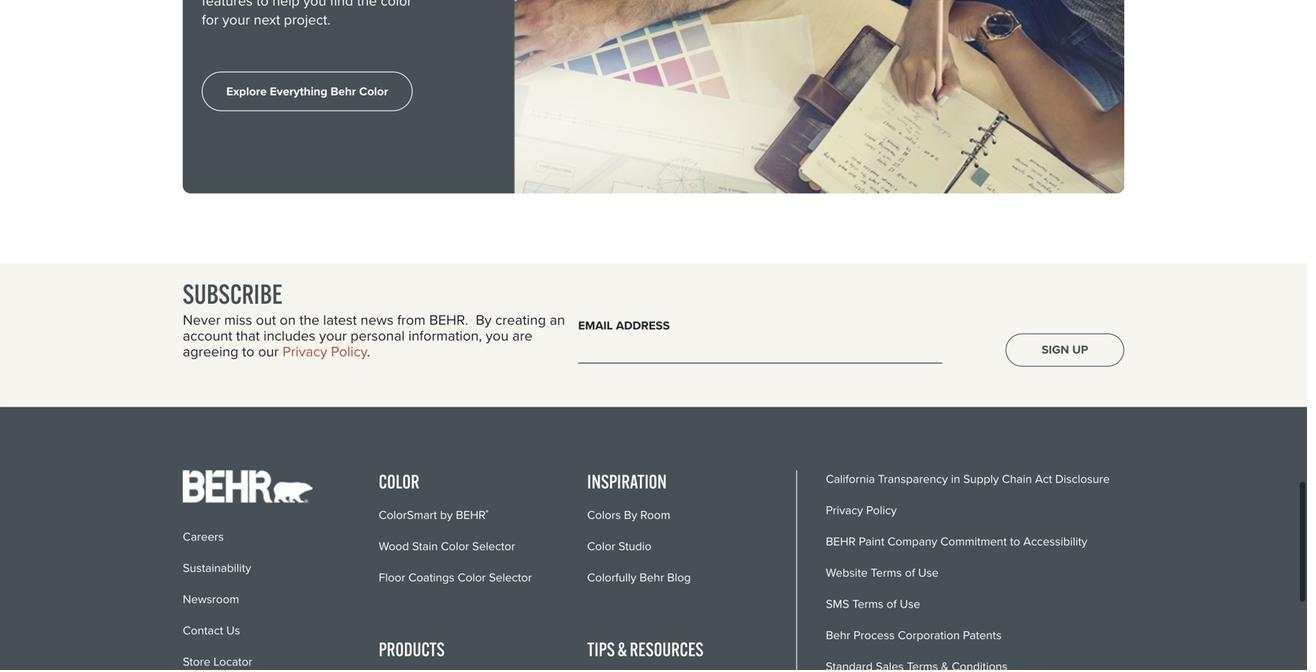 Task type: describe. For each thing, give the bounding box(es) containing it.
1 horizontal spatial by
[[624, 507, 638, 524]]

colors by room
[[588, 507, 671, 524]]

explore everything behr color link
[[202, 71, 413, 111]]

privacy policy .
[[283, 341, 370, 362]]

sms terms of use link
[[826, 596, 921, 613]]

address
[[616, 317, 670, 334]]

sign up button
[[1006, 334, 1125, 367]]

behr process corporation patents link
[[826, 627, 1002, 644]]

newsroom
[[183, 591, 239, 608]]

california transparency in supply chain act disclosure link
[[826, 470, 1111, 488]]

up
[[1073, 341, 1089, 359]]

email address
[[579, 317, 670, 334]]

coatings
[[409, 569, 455, 587]]

process
[[854, 627, 895, 644]]

.
[[367, 341, 370, 362]]

color studio link
[[588, 538, 652, 555]]

never miss out on the latest news from behr.  by creating an account that includes your personal information, you are agreeing to our
[[183, 309, 565, 362]]

explore everything behr color
[[226, 83, 388, 100]]

that
[[236, 325, 260, 346]]

website terms of use
[[826, 564, 939, 582]]

studio
[[619, 538, 652, 555]]

are
[[513, 325, 533, 346]]

us
[[226, 622, 240, 640]]

sustainability
[[183, 560, 251, 577]]

0 vertical spatial behr
[[456, 507, 486, 524]]

includes
[[264, 325, 316, 346]]

sms
[[826, 596, 850, 613]]

products
[[379, 638, 445, 662]]

1 vertical spatial to
[[1011, 533, 1021, 550]]

colorfully
[[588, 569, 637, 587]]

1 vertical spatial behr
[[640, 569, 665, 587]]

privacy for privacy policy .
[[283, 341, 327, 362]]

to inside never miss out on the latest news from behr.  by creating an account that includes your personal information, you are agreeing to our
[[242, 341, 255, 362]]

of for website terms of use
[[906, 564, 916, 582]]

tips
[[588, 638, 615, 662]]

tips & resources
[[588, 638, 704, 662]]

stain
[[412, 538, 438, 555]]

on
[[280, 309, 296, 330]]

wood stain color selector
[[379, 538, 516, 555]]

transparency
[[879, 470, 949, 488]]

out
[[256, 309, 276, 330]]

miss
[[224, 309, 252, 330]]

floor
[[379, 569, 406, 587]]

contact
[[183, 622, 223, 640]]

careers
[[183, 528, 224, 546]]

1 vertical spatial behr
[[826, 533, 856, 550]]

newsroom link
[[183, 591, 239, 608]]

policy for privacy policy
[[867, 502, 897, 519]]

california
[[826, 470, 876, 488]]

you
[[486, 325, 509, 346]]

sign up
[[1042, 341, 1089, 359]]

behr paint logo image
[[183, 470, 313, 503]]

in
[[952, 470, 961, 488]]

of for sms terms of use
[[887, 596, 897, 613]]

selector for floor coatings color selector
[[489, 569, 532, 587]]

policy for privacy policy .
[[331, 341, 367, 362]]

floor coatings color selector
[[379, 569, 532, 587]]

terms for website
[[871, 564, 902, 582]]

use for sms terms of use
[[900, 596, 921, 613]]

color down wood stain color selector
[[458, 569, 486, 587]]

from
[[397, 309, 426, 330]]

corporation
[[898, 627, 960, 644]]

wood
[[379, 538, 409, 555]]

colorfully behr blog
[[588, 569, 691, 587]]

email
[[579, 317, 613, 334]]

0 horizontal spatial behr
[[331, 83, 356, 100]]

behr paint company commitment to accessibility
[[826, 533, 1088, 550]]

paint
[[859, 533, 885, 550]]

use for website terms of use
[[919, 564, 939, 582]]

behr process corporation patents
[[826, 627, 1002, 644]]



Task type: vqa. For each thing, say whether or not it's contained in the screenshot.
Live Chat online image on the right bottom of page
no



Task type: locate. For each thing, give the bounding box(es) containing it.
behr right everything
[[331, 83, 356, 100]]

creating
[[496, 309, 546, 330]]

0 vertical spatial behr
[[331, 83, 356, 100]]

sign
[[1042, 341, 1070, 359]]

selector for wood stain color selector
[[472, 538, 516, 555]]

by left room
[[624, 507, 638, 524]]

by
[[476, 309, 492, 330], [624, 507, 638, 524]]

room
[[641, 507, 671, 524]]

1 horizontal spatial of
[[906, 564, 916, 582]]

0 horizontal spatial behr
[[456, 507, 486, 524]]

1 horizontal spatial to
[[1011, 533, 1021, 550]]

by left 'creating'
[[476, 309, 492, 330]]

0 vertical spatial selector
[[472, 538, 516, 555]]

disclosure
[[1056, 470, 1111, 488]]

website terms of use link
[[826, 564, 939, 582]]

terms for sms
[[853, 596, 884, 613]]

the
[[300, 309, 320, 330]]

privacy down the on the left top of the page
[[283, 341, 327, 362]]

to left our
[[242, 341, 255, 362]]

®
[[486, 509, 489, 518]]

colorsmart by behr ®
[[379, 507, 489, 524]]

behr down sms
[[826, 627, 851, 644]]

sustainability link
[[183, 560, 251, 577]]

2 horizontal spatial behr
[[826, 627, 851, 644]]

privacy policy link
[[283, 341, 367, 362], [826, 502, 897, 519]]

0 vertical spatial to
[[242, 341, 255, 362]]

0 vertical spatial use
[[919, 564, 939, 582]]

1 horizontal spatial privacy
[[826, 502, 864, 519]]

1 horizontal spatial behr
[[640, 569, 665, 587]]

0 vertical spatial terms
[[871, 564, 902, 582]]

patents
[[964, 627, 1002, 644]]

selector down ®
[[472, 538, 516, 555]]

colorfully behr blog link
[[588, 569, 691, 587]]

Email Address email field
[[579, 340, 943, 364]]

explore
[[226, 83, 267, 100]]

privacy policy link up paint
[[826, 502, 897, 519]]

selector
[[472, 538, 516, 555], [489, 569, 532, 587]]

agreeing
[[183, 341, 239, 362]]

website
[[826, 564, 868, 582]]

to left accessibility
[[1011, 533, 1021, 550]]

1 vertical spatial by
[[624, 507, 638, 524]]

colors
[[588, 507, 621, 524]]

floor coatings color selector link
[[379, 569, 532, 587]]

behr paint company commitment to accessibility link
[[826, 533, 1088, 550]]

1 vertical spatial policy
[[867, 502, 897, 519]]

of
[[906, 564, 916, 582], [887, 596, 897, 613]]

behr right by in the bottom left of the page
[[456, 507, 486, 524]]

0 vertical spatial by
[[476, 309, 492, 330]]

inspiration
[[588, 470, 667, 493]]

use
[[919, 564, 939, 582], [900, 596, 921, 613]]

color
[[359, 83, 388, 100], [379, 470, 420, 493], [441, 538, 469, 555], [588, 538, 616, 555], [458, 569, 486, 587]]

latest
[[323, 309, 357, 330]]

0 horizontal spatial to
[[242, 341, 255, 362]]

never
[[183, 309, 221, 330]]

&
[[618, 638, 627, 662]]

our
[[258, 341, 279, 362]]

color right stain
[[441, 538, 469, 555]]

0 vertical spatial of
[[906, 564, 916, 582]]

1 horizontal spatial behr
[[826, 533, 856, 550]]

color studio
[[588, 538, 652, 555]]

1 horizontal spatial privacy policy link
[[826, 502, 897, 519]]

terms up "sms terms of use"
[[871, 564, 902, 582]]

news
[[361, 309, 394, 330]]

2 vertical spatial behr
[[826, 627, 851, 644]]

wood stain color selector link
[[379, 538, 516, 555]]

0 horizontal spatial by
[[476, 309, 492, 330]]

commitment
[[941, 533, 1008, 550]]

blog
[[668, 569, 691, 587]]

colors by room link
[[588, 507, 671, 524]]

terms right sms
[[853, 596, 884, 613]]

0 vertical spatial privacy
[[283, 341, 327, 362]]

behr left paint
[[826, 533, 856, 550]]

act
[[1036, 470, 1053, 488]]

privacy
[[283, 341, 327, 362], [826, 502, 864, 519]]

behr left blog
[[640, 569, 665, 587]]

1 vertical spatial privacy policy link
[[826, 502, 897, 519]]

1 vertical spatial terms
[[853, 596, 884, 613]]

color down colors on the left of page
[[588, 538, 616, 555]]

use up behr process corporation patents in the bottom right of the page
[[900, 596, 921, 613]]

1 vertical spatial use
[[900, 596, 921, 613]]

contact us link
[[183, 622, 240, 640]]

colorsmart
[[379, 507, 437, 524]]

information,
[[409, 325, 482, 346]]

0 vertical spatial policy
[[331, 341, 367, 362]]

chain
[[1003, 470, 1033, 488]]

desktop image alt text image
[[513, 0, 1125, 193]]

by inside never miss out on the latest news from behr.  by creating an account that includes your personal information, you are agreeing to our
[[476, 309, 492, 330]]

subscribe
[[183, 277, 283, 311]]

0 horizontal spatial privacy policy link
[[283, 341, 367, 362]]

1 vertical spatial of
[[887, 596, 897, 613]]

1 horizontal spatial policy
[[867, 502, 897, 519]]

an
[[550, 309, 565, 330]]

privacy down california
[[826, 502, 864, 519]]

account
[[183, 325, 233, 346]]

of down company
[[906, 564, 916, 582]]

1 vertical spatial selector
[[489, 569, 532, 587]]

selector down wood stain color selector link
[[489, 569, 532, 587]]

0 horizontal spatial privacy
[[283, 341, 327, 362]]

personal
[[351, 325, 405, 346]]

privacy for privacy policy
[[826, 502, 864, 519]]

supply
[[964, 470, 1000, 488]]

0 horizontal spatial policy
[[331, 341, 367, 362]]

everything
[[270, 83, 328, 100]]

1 vertical spatial privacy
[[826, 502, 864, 519]]

contact us
[[183, 622, 240, 640]]

resources
[[630, 638, 704, 662]]

your
[[319, 325, 347, 346]]

terms
[[871, 564, 902, 582], [853, 596, 884, 613]]

behr
[[456, 507, 486, 524], [826, 533, 856, 550]]

color up the colorsmart
[[379, 470, 420, 493]]

accessibility
[[1024, 533, 1088, 550]]

privacy policy link down the on the left top of the page
[[283, 341, 367, 362]]

careers link
[[183, 528, 224, 546]]

use down company
[[919, 564, 939, 582]]

0 horizontal spatial of
[[887, 596, 897, 613]]

sms terms of use
[[826, 596, 921, 613]]

california transparency in supply chain act disclosure
[[826, 470, 1111, 488]]

color right everything
[[359, 83, 388, 100]]

by
[[440, 507, 453, 524]]

of down website terms of use link
[[887, 596, 897, 613]]

privacy policy
[[826, 502, 897, 519]]

0 vertical spatial privacy policy link
[[283, 341, 367, 362]]

behr
[[331, 83, 356, 100], [640, 569, 665, 587], [826, 627, 851, 644]]

company
[[888, 533, 938, 550]]



